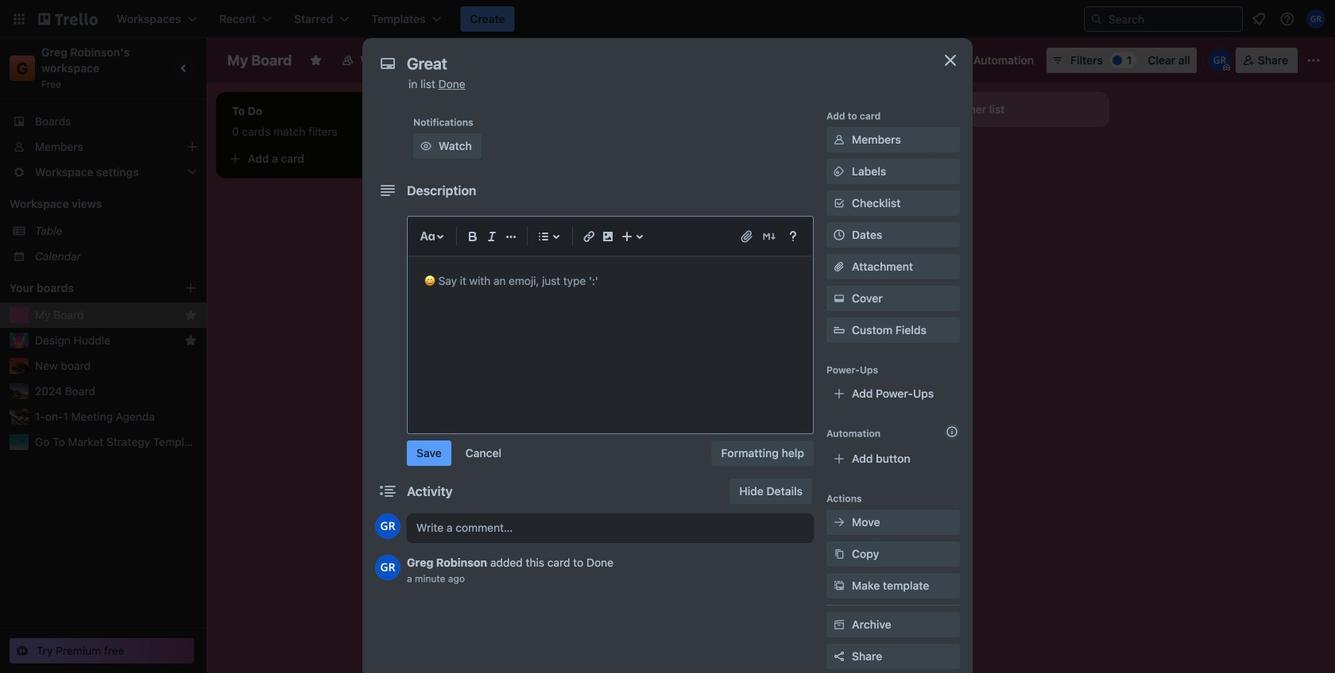 Task type: describe. For each thing, give the bounding box(es) containing it.
Main content area, start typing to enter text. text field
[[424, 272, 796, 291]]

Board name text field
[[219, 48, 300, 73]]

primary element
[[0, 0, 1335, 38]]

0 vertical spatial create from template… image
[[407, 153, 420, 165]]

italic ⌘i image
[[482, 227, 502, 246]]

open information menu image
[[1280, 11, 1296, 27]]

0 horizontal spatial greg robinson (gregrobinson96) image
[[375, 514, 401, 540]]

show menu image
[[1306, 52, 1322, 68]]

close dialog image
[[941, 51, 960, 70]]

1 starred icon image from the top
[[184, 309, 197, 322]]

0 notifications image
[[1249, 10, 1269, 29]]

text formatting group
[[463, 227, 521, 246]]

editor toolbar
[[415, 224, 806, 250]]

text styles image
[[418, 227, 437, 246]]

1 horizontal spatial sm image
[[831, 291, 847, 307]]

Search field
[[1103, 8, 1242, 30]]



Task type: vqa. For each thing, say whether or not it's contained in the screenshot.
bottom Starred Icon
yes



Task type: locate. For each thing, give the bounding box(es) containing it.
0 horizontal spatial greg robinson (gregrobinson96) image
[[375, 556, 401, 581]]

1 horizontal spatial create from template… image
[[858, 189, 871, 202]]

1 horizontal spatial greg robinson (gregrobinson96) image
[[1209, 49, 1231, 72]]

1 horizontal spatial greg robinson (gregrobinson96) image
[[1307, 10, 1326, 29]]

attach and insert link image
[[739, 229, 755, 245]]

None text field
[[399, 49, 924, 78]]

1 vertical spatial starred icon image
[[184, 335, 197, 347]]

0 horizontal spatial sm image
[[418, 138, 434, 154]]

create from template… image up text styles icon
[[407, 153, 420, 165]]

sm image
[[418, 138, 434, 154], [831, 291, 847, 307]]

bold ⌘b image
[[463, 227, 482, 246]]

1 vertical spatial greg robinson (gregrobinson96) image
[[375, 514, 401, 540]]

create from template… image
[[407, 153, 420, 165], [858, 189, 871, 202]]

create from template… image down edit card icon
[[858, 189, 871, 202]]

0 vertical spatial starred icon image
[[184, 309, 197, 322]]

1 vertical spatial sm image
[[831, 291, 847, 307]]

add board image
[[184, 282, 197, 295]]

edit card image
[[857, 153, 870, 166]]

lists image
[[534, 227, 553, 246]]

search image
[[1090, 13, 1103, 25]]

open help dialog image
[[784, 227, 803, 246]]

link ⌘k image
[[579, 227, 598, 246]]

greg robinson (gregrobinson96) image
[[1209, 49, 1231, 72], [375, 556, 401, 581]]

more formatting image
[[502, 227, 521, 246]]

greg robinson (gregrobinson96) image
[[1307, 10, 1326, 29], [375, 514, 401, 540]]

0 vertical spatial greg robinson (gregrobinson96) image
[[1209, 49, 1231, 72]]

1 vertical spatial greg robinson (gregrobinson96) image
[[375, 556, 401, 581]]

image image
[[598, 227, 618, 246]]

2 starred icon image from the top
[[184, 335, 197, 347]]

sm image
[[951, 48, 974, 70], [831, 132, 847, 148], [831, 164, 847, 180], [831, 515, 847, 531], [831, 547, 847, 563], [831, 579, 847, 595], [831, 618, 847, 633]]

your boards with 6 items element
[[10, 279, 161, 298]]

starred icon image
[[184, 309, 197, 322], [184, 335, 197, 347]]

0 horizontal spatial create from template… image
[[407, 153, 420, 165]]

0 vertical spatial sm image
[[418, 138, 434, 154]]

view markdown image
[[761, 229, 777, 245]]

Write a comment text field
[[407, 514, 814, 543]]

star or unstar board image
[[310, 54, 322, 67]]

1 vertical spatial create from template… image
[[858, 189, 871, 202]]

0 vertical spatial greg robinson (gregrobinson96) image
[[1307, 10, 1326, 29]]



